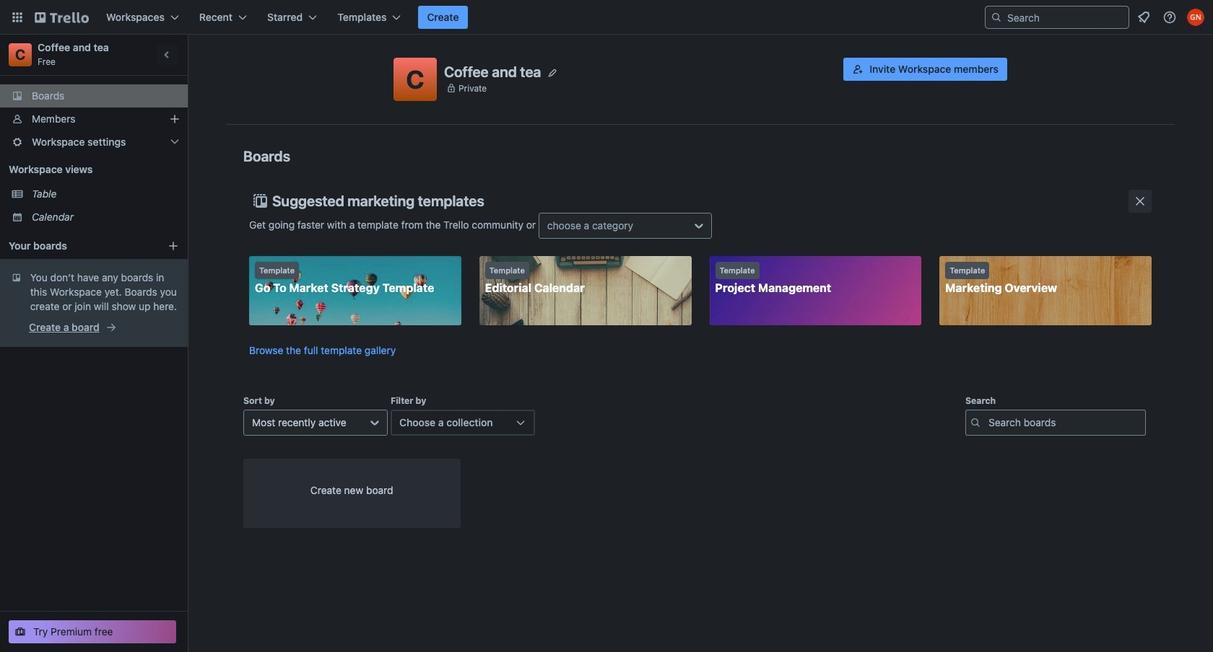 Task type: locate. For each thing, give the bounding box(es) containing it.
back to home image
[[35, 6, 89, 29]]

add board image
[[168, 240, 179, 252]]

open information menu image
[[1163, 10, 1177, 25]]

workspace navigation collapse icon image
[[157, 45, 178, 65]]

search image
[[991, 12, 1002, 23]]

primary element
[[0, 0, 1213, 35]]

0 notifications image
[[1135, 9, 1153, 26]]

Search field
[[1002, 7, 1129, 27]]



Task type: vqa. For each thing, say whether or not it's contained in the screenshot.
search icon
yes



Task type: describe. For each thing, give the bounding box(es) containing it.
generic name (genericname34) image
[[1187, 9, 1205, 26]]

your boards with 0 items element
[[9, 238, 160, 255]]

Search boards text field
[[966, 410, 1146, 436]]



